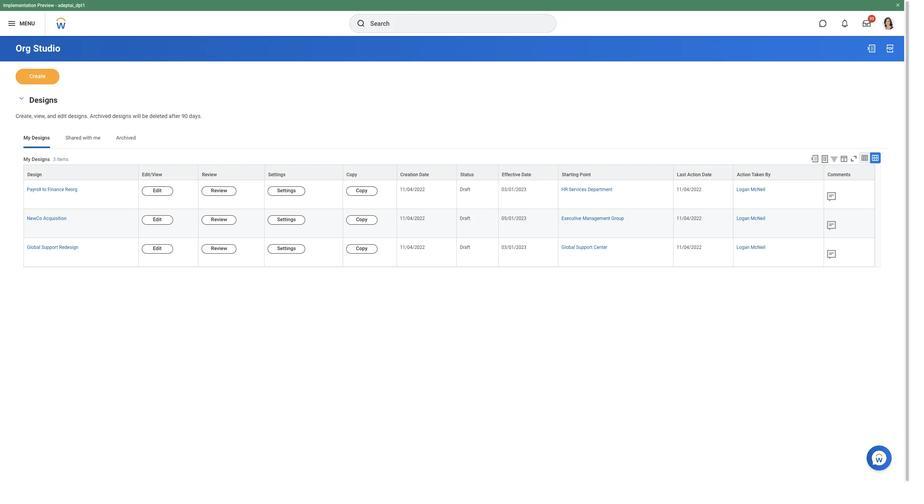 Task type: vqa. For each thing, say whether or not it's contained in the screenshot.
the leftmost Date
yes



Task type: locate. For each thing, give the bounding box(es) containing it.
settings inside settings popup button
[[268, 172, 286, 177]]

0 vertical spatial my
[[23, 135, 30, 141]]

0 horizontal spatial archived
[[90, 113, 111, 119]]

click to view/edit grid preferences image
[[840, 154, 849, 163]]

action left taken
[[738, 172, 751, 177]]

1 vertical spatial activity stream image
[[826, 249, 838, 260]]

newco
[[27, 216, 42, 221]]

my for my designs 3 items
[[23, 156, 30, 162]]

2 activity stream image from the top
[[826, 249, 838, 260]]

3 draft from the top
[[460, 245, 471, 250]]

1 vertical spatial copy button
[[346, 215, 378, 225]]

1 logan mcneil from the top
[[737, 187, 766, 192]]

0 horizontal spatial date
[[420, 172, 429, 177]]

my down create,
[[23, 135, 30, 141]]

1 vertical spatial logan mcneil link
[[737, 214, 766, 221]]

designs
[[29, 95, 58, 105], [32, 135, 50, 141], [32, 156, 50, 162]]

1 global from the left
[[27, 245, 40, 250]]

11/04/2022
[[400, 187, 425, 192], [677, 187, 702, 192], [400, 216, 425, 221], [677, 216, 702, 221], [400, 245, 425, 250], [677, 245, 702, 250]]

review for the edit button associated with global support redesign
[[211, 246, 227, 251]]

03/01/2023 down the 05/01/2023
[[502, 245, 527, 250]]

1 vertical spatial edit button
[[142, 215, 173, 225]]

management
[[583, 216, 611, 221]]

2 edit button from the top
[[142, 215, 173, 225]]

33 button
[[859, 15, 876, 32]]

2 vertical spatial logan mcneil link
[[737, 243, 766, 250]]

last
[[678, 172, 687, 177]]

justify image
[[7, 19, 16, 28]]

1 horizontal spatial archived
[[116, 135, 136, 141]]

1 support from the left
[[41, 245, 58, 250]]

archived down 'designs'
[[116, 135, 136, 141]]

will
[[133, 113, 141, 119]]

newco acquisition
[[27, 216, 67, 221]]

0 vertical spatial edit button
[[142, 186, 173, 196]]

and
[[47, 113, 56, 119]]

implementation
[[3, 3, 36, 8]]

2 logan mcneil from the top
[[737, 216, 766, 221]]

acquisition
[[43, 216, 67, 221]]

2 vertical spatial settings button
[[268, 244, 306, 254]]

3 review button from the top
[[202, 244, 237, 254]]

2 edit from the top
[[153, 217, 162, 222]]

starting
[[562, 172, 579, 177]]

draft
[[460, 187, 471, 192], [460, 216, 471, 221], [460, 245, 471, 250]]

global
[[27, 245, 40, 250], [562, 245, 575, 250]]

menu
[[20, 20, 35, 26]]

review button
[[202, 186, 237, 196], [202, 215, 237, 225], [202, 244, 237, 254]]

center
[[594, 245, 608, 250]]

chevron down image
[[17, 96, 26, 101]]

org studio main content
[[0, 36, 905, 296]]

1 vertical spatial review button
[[202, 215, 237, 225]]

0 vertical spatial mcneil
[[751, 187, 766, 192]]

point
[[580, 172, 591, 177]]

global support redesign link
[[27, 243, 78, 250]]

action taken by button
[[734, 165, 824, 180]]

1 vertical spatial logan
[[737, 216, 750, 221]]

export to excel image
[[867, 44, 877, 53]]

1 logan mcneil link from the top
[[737, 185, 766, 192]]

executive
[[562, 216, 582, 221]]

global inside global support redesign link
[[27, 245, 40, 250]]

support inside 'global support center' link
[[577, 245, 593, 250]]

implementation preview -   adeptai_dpt1
[[3, 3, 85, 8]]

3 edit button from the top
[[142, 244, 173, 254]]

2 vertical spatial logan mcneil
[[737, 245, 766, 250]]

logan mcneil for executive management group
[[737, 216, 766, 221]]

date right last
[[703, 172, 712, 177]]

support left redesign
[[41, 245, 58, 250]]

global inside 'global support center' link
[[562, 245, 575, 250]]

logan mcneil link
[[737, 185, 766, 192], [737, 214, 766, 221], [737, 243, 766, 250]]

1 copy button from the top
[[346, 186, 378, 196]]

3 edit from the top
[[153, 246, 162, 251]]

3 logan mcneil from the top
[[737, 245, 766, 250]]

2 03/01/2023 from the top
[[502, 245, 527, 250]]

create
[[29, 73, 46, 79]]

studio
[[33, 43, 60, 54]]

2 horizontal spatial date
[[703, 172, 712, 177]]

logan
[[737, 187, 750, 192], [737, 216, 750, 221], [737, 245, 750, 250]]

starting point button
[[559, 165, 674, 180]]

mcneil
[[751, 187, 766, 192], [751, 216, 766, 221], [751, 245, 766, 250]]

0 vertical spatial logan mcneil link
[[737, 185, 766, 192]]

org studio
[[16, 43, 60, 54]]

action
[[688, 172, 701, 177], [738, 172, 751, 177]]

activity stream image down activity stream image
[[826, 249, 838, 260]]

1 row from the top
[[23, 165, 876, 180]]

0 vertical spatial review button
[[202, 186, 237, 196]]

support inside global support redesign link
[[41, 245, 58, 250]]

copy button
[[343, 165, 397, 180]]

action right last
[[688, 172, 701, 177]]

mcneil for hr services department
[[751, 187, 766, 192]]

tab list inside org studio main content
[[16, 129, 889, 148]]

2 vertical spatial mcneil
[[751, 245, 766, 250]]

global down executive
[[562, 245, 575, 250]]

3 settings button from the top
[[268, 244, 306, 254]]

1 vertical spatial designs
[[32, 135, 50, 141]]

expand table image
[[872, 154, 880, 162]]

logan for executive management group
[[737, 216, 750, 221]]

edit
[[58, 113, 67, 119]]

3 copy button from the top
[[346, 244, 378, 254]]

1 mcneil from the top
[[751, 187, 766, 192]]

logan for hr services department
[[737, 187, 750, 192]]

1 edit from the top
[[153, 188, 162, 194]]

1 vertical spatial settings button
[[268, 215, 306, 225]]

3 logan from the top
[[737, 245, 750, 250]]

33
[[870, 16, 875, 21]]

action taken by
[[738, 172, 771, 177]]

1 vertical spatial 03/01/2023
[[502, 245, 527, 250]]

1 horizontal spatial global
[[562, 245, 575, 250]]

settings for settings button corresponding to payroll to finance reorg
[[277, 188, 296, 194]]

0 vertical spatial draft
[[460, 187, 471, 192]]

review for edit/view popup button
[[202, 172, 217, 177]]

tab list containing my designs
[[16, 129, 889, 148]]

be
[[142, 113, 148, 119]]

2 vertical spatial designs
[[32, 156, 50, 162]]

3 mcneil from the top
[[751, 245, 766, 250]]

2 logan mcneil link from the top
[[737, 214, 766, 221]]

03/01/2023 down effective date
[[502, 187, 527, 192]]

global support redesign
[[27, 245, 78, 250]]

0 horizontal spatial global
[[27, 245, 40, 250]]

0 vertical spatial settings button
[[268, 186, 306, 196]]

2 mcneil from the top
[[751, 216, 766, 221]]

date right 'effective'
[[522, 172, 532, 177]]

notifications large image
[[842, 20, 849, 27]]

03/01/2023
[[502, 187, 527, 192], [502, 245, 527, 250]]

activity stream image
[[826, 191, 838, 203], [826, 249, 838, 260]]

1 settings button from the top
[[268, 186, 306, 196]]

1 date from the left
[[420, 172, 429, 177]]

2 support from the left
[[577, 245, 593, 250]]

2 vertical spatial edit button
[[142, 244, 173, 254]]

designs button
[[29, 95, 58, 105]]

0 vertical spatial logan mcneil
[[737, 187, 766, 192]]

status button
[[457, 165, 498, 180]]

3 date from the left
[[703, 172, 712, 177]]

copy button
[[346, 186, 378, 196], [346, 215, 378, 225], [346, 244, 378, 254]]

0 horizontal spatial support
[[41, 245, 58, 250]]

3 logan mcneil link from the top
[[737, 243, 766, 250]]

table image
[[862, 154, 869, 162]]

2 vertical spatial draft
[[460, 245, 471, 250]]

1 draft from the top
[[460, 187, 471, 192]]

support left center
[[577, 245, 593, 250]]

executive management group link
[[562, 214, 625, 221]]

copy inside popup button
[[347, 172, 357, 177]]

logan mcneil for hr services department
[[737, 187, 766, 192]]

1 vertical spatial mcneil
[[751, 216, 766, 221]]

activity stream image down comments
[[826, 191, 838, 203]]

1 horizontal spatial action
[[738, 172, 751, 177]]

1 vertical spatial edit
[[153, 217, 162, 222]]

creation
[[401, 172, 418, 177]]

2 vertical spatial copy button
[[346, 244, 378, 254]]

archived
[[90, 113, 111, 119], [116, 135, 136, 141]]

0 vertical spatial copy button
[[346, 186, 378, 196]]

2 row from the top
[[23, 180, 876, 209]]

department
[[588, 187, 613, 192]]

designs left 3
[[32, 156, 50, 162]]

2 vertical spatial logan
[[737, 245, 750, 250]]

1 action from the left
[[688, 172, 701, 177]]

review button for payroll to finance reorg
[[202, 186, 237, 196]]

edit button for payroll to finance reorg
[[142, 186, 173, 196]]

date
[[420, 172, 429, 177], [522, 172, 532, 177], [703, 172, 712, 177]]

newco acquisition link
[[27, 214, 67, 221]]

edit for global support redesign
[[153, 246, 162, 251]]

0 horizontal spatial action
[[688, 172, 701, 177]]

0 vertical spatial 03/01/2023
[[502, 187, 527, 192]]

row
[[23, 165, 876, 180], [23, 180, 876, 209], [23, 209, 876, 238], [23, 238, 876, 267]]

support for center
[[577, 245, 593, 250]]

3 row from the top
[[23, 209, 876, 238]]

review inside popup button
[[202, 172, 217, 177]]

toolbar
[[808, 152, 882, 165]]

preview
[[37, 3, 54, 8]]

1 horizontal spatial support
[[577, 245, 593, 250]]

global down newco at the left of page
[[27, 245, 40, 250]]

1 edit button from the top
[[142, 186, 173, 196]]

05/01/2023
[[502, 216, 527, 221]]

1 horizontal spatial date
[[522, 172, 532, 177]]

edit button
[[142, 186, 173, 196], [142, 215, 173, 225], [142, 244, 173, 254]]

my up design at the top of the page
[[23, 156, 30, 162]]

1 review button from the top
[[202, 186, 237, 196]]

1 vertical spatial my
[[23, 156, 30, 162]]

Search Workday  search field
[[371, 15, 540, 32]]

1 activity stream image from the top
[[826, 191, 838, 203]]

1 my from the top
[[23, 135, 30, 141]]

0 vertical spatial activity stream image
[[826, 191, 838, 203]]

finance
[[48, 187, 64, 192]]

2 logan from the top
[[737, 216, 750, 221]]

last action date button
[[674, 165, 734, 180]]

2 vertical spatial edit
[[153, 246, 162, 251]]

after
[[169, 113, 180, 119]]

1 03/01/2023 from the top
[[502, 187, 527, 192]]

my
[[23, 135, 30, 141], [23, 156, 30, 162]]

hr
[[562, 187, 568, 192]]

deleted
[[150, 113, 168, 119]]

2 my from the top
[[23, 156, 30, 162]]

edit
[[153, 188, 162, 194], [153, 217, 162, 222], [153, 246, 162, 251]]

designs down view,
[[32, 135, 50, 141]]

payroll to finance reorg
[[27, 187, 77, 192]]

1 logan from the top
[[737, 187, 750, 192]]

2 global from the left
[[562, 245, 575, 250]]

1 vertical spatial logan mcneil
[[737, 216, 766, 221]]

effective date
[[502, 172, 532, 177]]

payroll to finance reorg link
[[27, 185, 77, 192]]

0 vertical spatial archived
[[90, 113, 111, 119]]

2 copy button from the top
[[346, 215, 378, 225]]

2 draft from the top
[[460, 216, 471, 221]]

logan mcneil for global support center
[[737, 245, 766, 250]]

1 vertical spatial draft
[[460, 216, 471, 221]]

2 date from the left
[[522, 172, 532, 177]]

settings
[[268, 172, 286, 177], [277, 188, 296, 194], [277, 217, 296, 222], [277, 246, 296, 251]]

designs inside group
[[29, 95, 58, 105]]

logan mcneil link for global support center
[[737, 243, 766, 250]]

designs up view,
[[29, 95, 58, 105]]

logan mcneil
[[737, 187, 766, 192], [737, 216, 766, 221], [737, 245, 766, 250]]

archived inside designs group
[[90, 113, 111, 119]]

archived left 'designs'
[[90, 113, 111, 119]]

0 vertical spatial designs
[[29, 95, 58, 105]]

date right creation
[[420, 172, 429, 177]]

2 vertical spatial review button
[[202, 244, 237, 254]]

last action date
[[678, 172, 712, 177]]

draft for hr services department
[[460, 187, 471, 192]]

inbox large image
[[864, 20, 871, 27]]

0 vertical spatial logan
[[737, 187, 750, 192]]

0 vertical spatial edit
[[153, 188, 162, 194]]

tab list
[[16, 129, 889, 148]]

toolbar inside org studio main content
[[808, 152, 882, 165]]



Task type: describe. For each thing, give the bounding box(es) containing it.
copy button for global support center
[[346, 244, 378, 254]]

reorg
[[65, 187, 77, 192]]

settings button for payroll to finance reorg
[[268, 186, 306, 196]]

design button
[[24, 165, 138, 180]]

03/01/2023 for global support center
[[502, 245, 527, 250]]

mcneil for executive management group
[[751, 216, 766, 221]]

activity stream image for global support center
[[826, 249, 838, 260]]

select to filter grid data image
[[831, 155, 839, 163]]

logan mcneil link for executive management group
[[737, 214, 766, 221]]

-
[[55, 3, 57, 8]]

creation date
[[401, 172, 429, 177]]

export to worksheets image
[[821, 154, 830, 164]]

activity stream image
[[826, 220, 838, 231]]

design
[[27, 172, 42, 177]]

hr services department
[[562, 187, 613, 192]]

menu button
[[0, 11, 45, 36]]

menu banner
[[0, 0, 905, 36]]

settings button
[[265, 165, 343, 180]]

my for my designs
[[23, 135, 30, 141]]

1 vertical spatial archived
[[116, 135, 136, 141]]

designs.
[[68, 113, 89, 119]]

edit for payroll to finance reorg
[[153, 188, 162, 194]]

shared with me
[[66, 135, 101, 141]]

edit/view button
[[139, 165, 198, 180]]

date for effective date
[[522, 172, 532, 177]]

profile logan mcneil image
[[883, 17, 896, 31]]

copy button for hr services department
[[346, 186, 378, 196]]

create button
[[16, 69, 59, 84]]

review for the edit button associated with payroll to finance reorg
[[211, 188, 227, 194]]

services
[[569, 187, 587, 192]]

comments button
[[825, 165, 875, 180]]

me
[[93, 135, 101, 141]]

mcneil for global support center
[[751, 245, 766, 250]]

global support center
[[562, 245, 608, 250]]

date for creation date
[[420, 172, 429, 177]]

org
[[16, 43, 31, 54]]

effective
[[502, 172, 521, 177]]

close environment banner image
[[896, 3, 901, 7]]

review button for global support redesign
[[202, 244, 237, 254]]

payroll
[[27, 187, 41, 192]]

date inside popup button
[[703, 172, 712, 177]]

my designs 3 items
[[23, 156, 69, 162]]

effective date button
[[499, 165, 559, 180]]

4 row from the top
[[23, 238, 876, 267]]

3
[[53, 157, 56, 162]]

items
[[57, 157, 69, 162]]

support for redesign
[[41, 245, 58, 250]]

global support center link
[[562, 243, 608, 250]]

days.
[[189, 113, 202, 119]]

view printable version (pdf) image
[[886, 44, 896, 53]]

90
[[182, 113, 188, 119]]

export to excel image
[[811, 154, 820, 163]]

my designs
[[23, 135, 50, 141]]

adeptai_dpt1
[[58, 3, 85, 8]]

2 review button from the top
[[202, 215, 237, 225]]

2 settings button from the top
[[268, 215, 306, 225]]

shared
[[66, 135, 81, 141]]

settings button for global support redesign
[[268, 244, 306, 254]]

fullscreen image
[[850, 154, 859, 163]]

designs
[[112, 113, 131, 119]]

row containing design
[[23, 165, 876, 180]]

draft for executive management group
[[460, 216, 471, 221]]

by
[[766, 172, 771, 177]]

2 action from the left
[[738, 172, 751, 177]]

creation date button
[[397, 165, 457, 180]]

edit button for global support redesign
[[142, 244, 173, 254]]

settings for settings button related to global support redesign
[[277, 246, 296, 251]]

settings for settings popup button
[[268, 172, 286, 177]]

designs group
[[16, 94, 889, 120]]

comments
[[828, 172, 851, 177]]

taken
[[752, 172, 765, 177]]

search image
[[356, 19, 366, 28]]

to
[[42, 187, 46, 192]]

settings for 2nd settings button from the top
[[277, 217, 296, 222]]

redesign
[[59, 245, 78, 250]]

global for global support center
[[562, 245, 575, 250]]

review button
[[199, 165, 264, 180]]

status
[[461, 172, 474, 177]]

logan mcneil link for hr services department
[[737, 185, 766, 192]]

logan for global support center
[[737, 245, 750, 250]]

hr services department link
[[562, 185, 613, 192]]

activity stream image for hr services department
[[826, 191, 838, 203]]

designs for my designs 3 items
[[32, 156, 50, 162]]

edit/view
[[142, 172, 162, 177]]

view,
[[34, 113, 46, 119]]

03/01/2023 for hr services department
[[502, 187, 527, 192]]

global for global support redesign
[[27, 245, 40, 250]]

create,
[[16, 113, 33, 119]]

starting point
[[562, 172, 591, 177]]

designs for my designs
[[32, 135, 50, 141]]

executive management group
[[562, 216, 625, 221]]

draft for global support center
[[460, 245, 471, 250]]

with
[[83, 135, 92, 141]]

create, view, and edit designs. archived designs will be deleted after 90 days.
[[16, 113, 202, 119]]

group
[[612, 216, 625, 221]]



